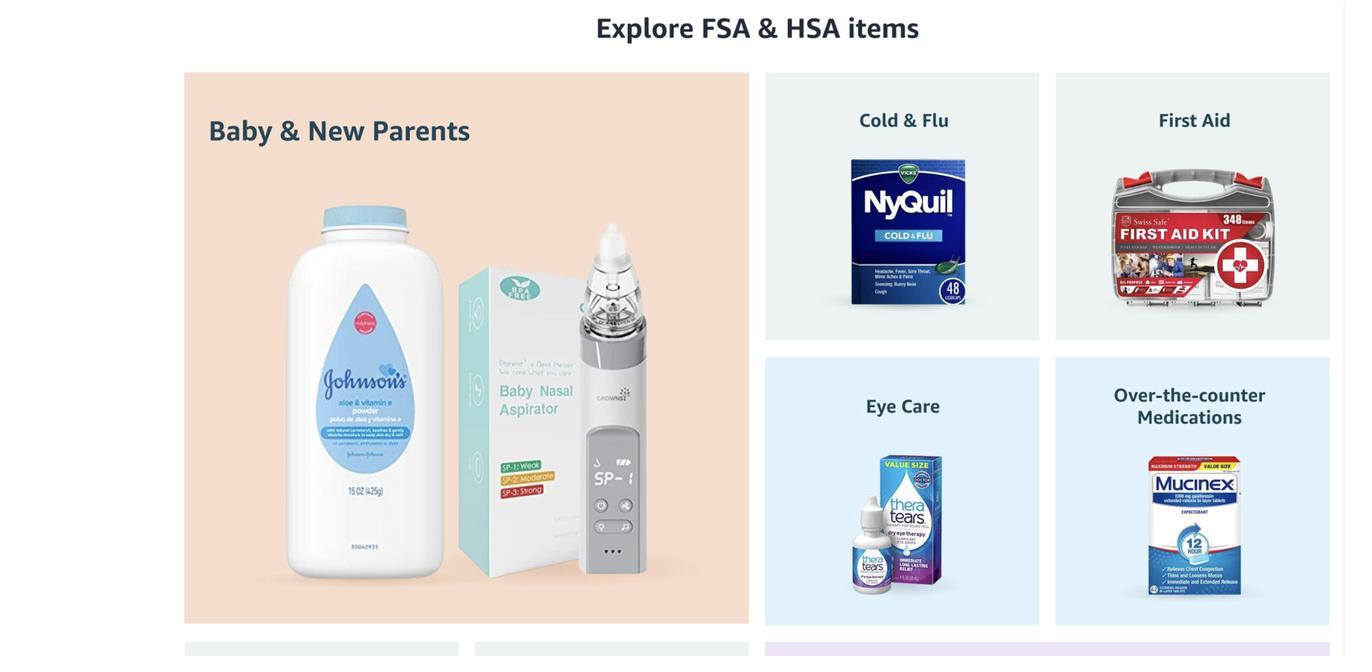 Task type: describe. For each thing, give the bounding box(es) containing it.
family planning image
[[474, 642, 749, 657]]

menstrual care image
[[765, 642, 1330, 657]]

over-the-counter medications image
[[1055, 357, 1330, 626]]

eye care image
[[765, 357, 1040, 626]]

baby & new parents image
[[184, 72, 750, 624]]



Task type: locate. For each thing, give the bounding box(es) containing it.
cold & flu image
[[765, 72, 1040, 341]]

first aid image
[[1055, 72, 1330, 341]]

acne & skin care image
[[184, 642, 459, 657]]

explore fsa & hsa items image
[[184, 0, 1331, 56]]



Task type: vqa. For each thing, say whether or not it's contained in the screenshot.
Eye Care image
yes



